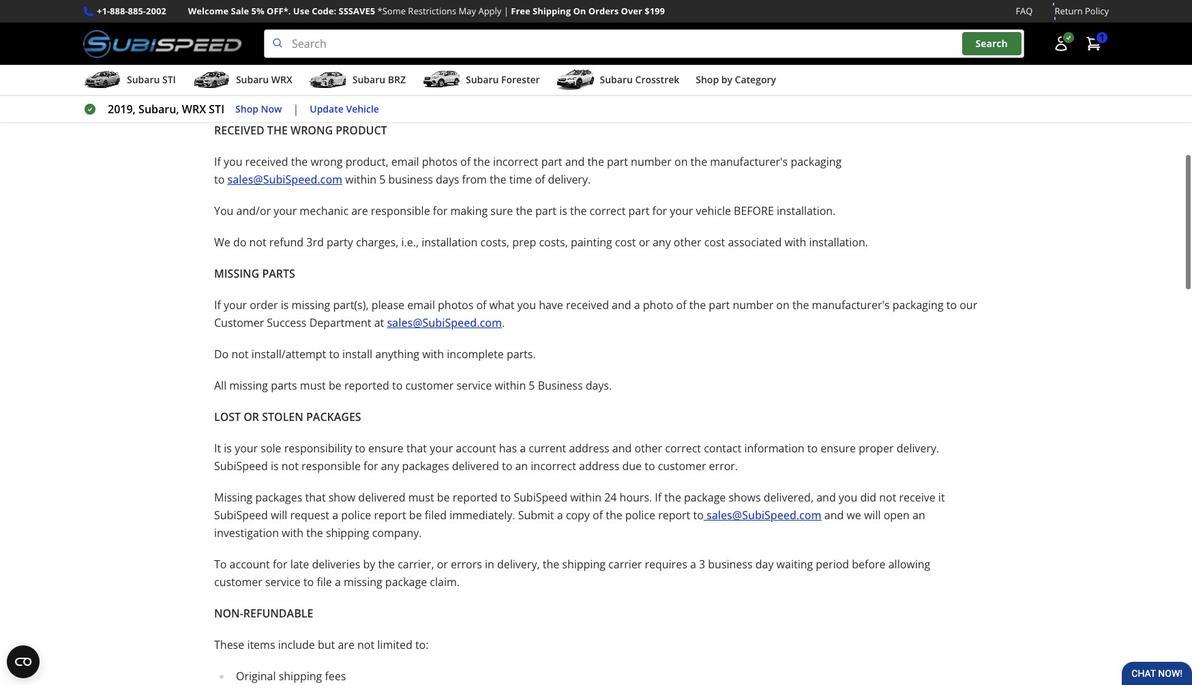 Task type: locate. For each thing, give the bounding box(es) containing it.
you right what
[[518, 298, 536, 313]]

a subaru crosstrek thumbnail image image
[[556, 70, 595, 90]]

1 vertical spatial if
[[214, 298, 221, 313]]

parts.
[[507, 347, 536, 362]]

0 horizontal spatial missing
[[229, 378, 268, 393]]

subaru inside subaru wrx dropdown button
[[236, 73, 269, 86]]

1 vertical spatial package
[[385, 575, 427, 590]]

all
[[214, 378, 227, 393]]

0 horizontal spatial account
[[230, 557, 270, 572]]

0 horizontal spatial will
[[271, 508, 288, 523]]

0 horizontal spatial ensure
[[368, 441, 404, 456]]

and up due
[[613, 441, 632, 456]]

1 vertical spatial we
[[214, 235, 230, 250]]

0 vertical spatial 5
[[380, 172, 386, 187]]

time
[[289, 60, 311, 75], [509, 172, 532, 187]]

are inside subispeed does not offer any type of warranty coverage for defective products. however, the majority of the products available through our website are covered under a manufacturer's warranty. subispeed shall not be liable for any incidental or consequential damages as a result of product defects. subispeed does not cover miscellaneous expenses including, but not limited to labor costs for removal and installation of a defective part, materials, lost time or wages, towing, lift, shipping, dock or storage fees.
[[214, 25, 231, 40]]

show
[[329, 490, 356, 505]]

but down liable
[[569, 42, 586, 57]]

if right hours.
[[655, 490, 662, 505]]

2019,
[[108, 102, 136, 117]]

update vehicle button
[[310, 101, 379, 117]]

refundable
[[243, 606, 313, 621]]

0 horizontal spatial does
[[271, 7, 295, 22]]

0 horizontal spatial our
[[907, 7, 925, 22]]

1 horizontal spatial costs,
[[539, 235, 568, 250]]

1 vertical spatial delivered
[[358, 490, 406, 505]]

any inside it is your sole responsibility to ensure that your account has a current address and other correct contact information to ensure proper delivery. subispeed is not responsible for any packages delivered to an incorrect address due to customer error.
[[381, 459, 399, 474]]

warranty up warranty.
[[405, 7, 450, 22]]

2 report from the left
[[659, 508, 691, 523]]

0 horizontal spatial correct
[[590, 203, 626, 218]]

packages inside missing packages that show delivered must be reported to subispeed within 24 hours. if the package shows delivered, and you did not receive it subispeed will request a police report be filed immediately. submit a copy of the police report to
[[255, 490, 302, 505]]

0 horizontal spatial received
[[245, 154, 288, 169]]

to account for late deliveries by the carrier, or errors in delivery, the shipping carrier requires a 3 business day waiting period before allowing customer service to file a missing package claim.
[[214, 557, 931, 590]]

damages
[[779, 25, 825, 40]]

0 vertical spatial have
[[404, 92, 428, 107]]

sales@subispeed.com up and/or
[[228, 172, 343, 187]]

within up copy
[[571, 490, 602, 505]]

to:
[[415, 637, 429, 652]]

time right lost
[[289, 60, 311, 75]]

labor
[[661, 42, 687, 57]]

and left we at the right bottom
[[825, 508, 844, 523]]

not inside it is your sole responsibility to ensure that your account has a current address and other correct contact information to ensure proper delivery. subispeed is not responsible for any packages delivered to an incorrect address due to customer error.
[[282, 459, 299, 474]]

business inside to account for late deliveries by the carrier, or errors in delivery, the shipping carrier requires a 3 business day waiting period before allowing customer service to file a missing package claim.
[[708, 557, 753, 572]]

subaru for subaru wrx
[[236, 73, 269, 86]]

1 horizontal spatial sti
[[209, 102, 225, 117]]

missing down deliveries
[[344, 575, 383, 590]]

or
[[691, 25, 702, 40], [314, 60, 325, 75], [500, 60, 511, 75], [489, 92, 500, 107], [639, 235, 650, 250], [437, 557, 448, 572]]

open widget image
[[7, 645, 40, 678]]

sales@subispeed.com link up incomplete
[[387, 315, 502, 330]]

1 horizontal spatial must
[[408, 490, 434, 505]]

of inside "if you received the wrong product, email photos of the incorrect part and the part number on the manufacturer's packaging to"
[[461, 154, 471, 169]]

1 vertical spatial shipping
[[562, 557, 606, 572]]

welcome
[[188, 5, 229, 17]]

a left copy
[[557, 508, 563, 523]]

deliveries
[[312, 557, 361, 572]]

missing right all
[[229, 378, 268, 393]]

0 vertical spatial that
[[407, 441, 427, 456]]

subaru wrx button
[[192, 68, 293, 95]]

but right include
[[318, 637, 335, 652]]

shop inside shop by category 'dropdown button'
[[696, 73, 719, 86]]

by
[[722, 73, 733, 86], [363, 557, 376, 572]]

shop for shop now
[[235, 102, 259, 115]]

0 horizontal spatial 5
[[380, 172, 386, 187]]

report up company.
[[374, 508, 406, 523]]

4 subaru from the left
[[466, 73, 499, 86]]

an down receive
[[913, 508, 926, 523]]

defective for at sales@subispeed.com
[[440, 92, 486, 107]]

hours.
[[620, 490, 652, 505]]

2 vertical spatial manufacturer's
[[812, 298, 890, 313]]

an down the has
[[515, 459, 528, 474]]

and right delivered, at the right bottom of page
[[817, 490, 836, 505]]

missing
[[214, 266, 259, 281]]

within inside missing packages that show delivered must be reported to subispeed within 24 hours. if the package shows delivered, and you did not receive it subispeed will request a police report be filed immediately. submit a copy of the police report to
[[571, 490, 602, 505]]

time up you and/or your mechanic are responsible for making sure the part is the correct part for your vehicle before installation.
[[509, 172, 532, 187]]

0 vertical spatial responsible
[[371, 203, 430, 218]]

what
[[490, 298, 515, 313]]

subaru for subaru sti
[[127, 73, 160, 86]]

shipping left carrier
[[562, 557, 606, 572]]

subaru up should
[[353, 73, 386, 86]]

0 vertical spatial missing
[[292, 298, 330, 313]]

0 vertical spatial package
[[684, 490, 726, 505]]

sales@subispeed.com within 5 business days from the time of delivery.
[[228, 172, 591, 187]]

copy
[[566, 508, 590, 523]]

on inside if your order is missing part(s), please email photos of what you have received and a photo of the part number on the manufacturer's packaging to our customer success department at
[[777, 298, 790, 313]]

subaru inside subaru forester dropdown button
[[466, 73, 499, 86]]

| up received the wrong product
[[293, 102, 299, 117]]

1 vertical spatial customer
[[214, 575, 263, 590]]

with inside and we will open an investigation with the shipping company.
[[282, 525, 304, 540]]

through
[[863, 7, 904, 22]]

reported down do not install/attempt to install anything with incomplete parts.
[[344, 378, 389, 393]]

2 vertical spatial within
[[571, 490, 602, 505]]

1 horizontal spatial number
[[733, 298, 774, 313]]

limited
[[609, 42, 644, 57], [378, 637, 413, 652]]

photos inside if your order is missing part(s), please email photos of what you have received and a photo of the part number on the manufacturer's packaging to our customer success department at
[[438, 298, 474, 313]]

1 horizontal spatial does
[[313, 42, 338, 57]]

incorrect
[[493, 154, 539, 169], [531, 459, 576, 474]]

1 horizontal spatial by
[[722, 73, 733, 86]]

must up the filed
[[408, 490, 434, 505]]

email up sales@subispeed.com within 5 business days from the time of delivery.
[[392, 154, 419, 169]]

costs, right prep
[[539, 235, 568, 250]]

reported up 'immediately.'
[[453, 490, 498, 505]]

0 horizontal spatial by
[[363, 557, 376, 572]]

1
[[1100, 31, 1105, 44]]

2 police from the left
[[626, 508, 656, 523]]

any up company.
[[381, 459, 399, 474]]

free
[[511, 5, 531, 17]]

1 horizontal spatial received
[[566, 298, 609, 313]]

1 vertical spatial incorrect
[[531, 459, 576, 474]]

we down a subaru wrx thumbnail image
[[214, 92, 230, 107]]

if inside "if you received the wrong product, email photos of the incorrect part and the part number on the manufacturer's packaging to"
[[214, 154, 221, 169]]

the inside and we will open an investigation with the shipping company.
[[307, 525, 323, 540]]

0 vertical spatial packages
[[402, 459, 449, 474]]

2 vertical spatial missing
[[344, 575, 383, 590]]

your up "customer"
[[224, 298, 247, 313]]

1 horizontal spatial police
[[626, 508, 656, 523]]

| left 'free'
[[504, 5, 509, 17]]

but
[[569, 42, 586, 57], [318, 637, 335, 652]]

0 vertical spatial account
[[456, 441, 496, 456]]

email inside if your order is missing part(s), please email photos of what you have received and a photo of the part number on the manufacturer's packaging to our customer success department at
[[407, 298, 435, 313]]

1 vertical spatial business
[[708, 557, 753, 572]]

1 horizontal spatial wrx
[[271, 73, 293, 86]]

success
[[267, 315, 307, 330]]

that inside missing packages that show delivered must be reported to subispeed within 24 hours. if the package shows delivered, and you did not receive it subispeed will request a police report be filed immediately. submit a copy of the police report to
[[305, 490, 326, 505]]

incorrect up you and/or your mechanic are responsible for making sure the part is the correct part for your vehicle before installation.
[[493, 154, 539, 169]]

0 horizontal spatial customer
[[214, 575, 263, 590]]

costs, left prep
[[481, 235, 510, 250]]

packages inside it is your sole responsibility to ensure that your account has a current address and other correct contact information to ensure proper delivery. subispeed is not responsible for any packages delivered to an incorrect address due to customer error.
[[402, 459, 449, 474]]

within down product,
[[345, 172, 377, 187]]

address left due
[[579, 459, 620, 474]]

if your order is missing part(s), please email photos of what you have received and a photo of the part number on the manufacturer's packaging to our customer success department at
[[214, 298, 978, 330]]

email inside "if you received the wrong product, email photos of the incorrect part and the part number on the manufacturer's packaging to"
[[392, 154, 419, 169]]

account right to
[[230, 557, 270, 572]]

0 horizontal spatial |
[[293, 102, 299, 117]]

orders
[[589, 5, 619, 17]]

1 vertical spatial must
[[408, 490, 434, 505]]

0 horizontal spatial within
[[345, 172, 377, 187]]

0 vertical spatial manufacturer's
[[320, 25, 397, 40]]

1 vertical spatial delivery.
[[897, 441, 940, 456]]

customer down to
[[214, 575, 263, 590]]

installation.
[[777, 203, 836, 218], [810, 235, 869, 250]]

parts
[[271, 378, 297, 393]]

allowing
[[889, 557, 931, 572]]

1 vertical spatial shop
[[235, 102, 259, 115]]

1 vertical spatial reported
[[453, 490, 498, 505]]

responsible down sales@subispeed.com within 5 business days from the time of delivery.
[[371, 203, 430, 218]]

email down subaru crosstrek
[[619, 92, 647, 107]]

1 vertical spatial email
[[392, 154, 419, 169]]

that
[[407, 441, 427, 456], [305, 490, 326, 505]]

0 vertical spatial incorrect
[[493, 154, 539, 169]]

limited left to:
[[378, 637, 413, 652]]

sales@subispeed.com link for sales@subispeed.com .
[[387, 315, 502, 330]]

delivered
[[452, 459, 499, 474], [358, 490, 406, 505]]

late
[[290, 557, 309, 572]]

incorrect inside "if you received the wrong product, email photos of the incorrect part and the part number on the manufacturer's packaging to"
[[493, 154, 539, 169]]

warranty down forester
[[503, 92, 548, 107]]

search input field
[[264, 29, 1025, 58]]

reported
[[344, 378, 389, 393], [453, 490, 498, 505]]

is up success in the left top of the page
[[281, 298, 289, 313]]

installation
[[803, 42, 859, 57], [422, 235, 478, 250]]

delivered up company.
[[358, 490, 406, 505]]

subaru inside subaru sti dropdown button
[[127, 73, 160, 86]]

defective
[[519, 7, 566, 22], [884, 42, 930, 57], [440, 92, 486, 107]]

with
[[785, 235, 807, 250], [422, 347, 444, 362], [282, 525, 304, 540]]

coverage
[[453, 7, 499, 22]]

5 subaru from the left
[[600, 73, 633, 86]]

1 report from the left
[[374, 508, 406, 523]]

for inside to account for late deliveries by the carrier, or errors in delivery, the shipping carrier requires a 3 business day waiting period before allowing customer service to file a missing package claim.
[[273, 557, 288, 572]]

delivery. inside it is your sole responsibility to ensure that your account has a current address and other correct contact information to ensure proper delivery. subispeed is not responsible for any packages delivered to an incorrect address due to customer error.
[[897, 441, 940, 456]]

of up you and/or your mechanic are responsible for making sure the part is the correct part for your vehicle before installation.
[[535, 172, 545, 187]]

and inside and we will open an investigation with the shipping company.
[[825, 508, 844, 523]]

products
[[767, 7, 813, 22]]

a subaru sti thumbnail image image
[[83, 70, 121, 90]]

1 vertical spatial our
[[960, 298, 978, 313]]

to inside to account for late deliveries by the carrier, or errors in delivery, the shipping carrier requires a 3 business day waiting period before allowing customer service to file a missing package claim.
[[304, 575, 314, 590]]

part inside if your order is missing part(s), please email photos of what you have received and a photo of the part number on the manufacturer's packaging to our customer success department at
[[709, 298, 730, 313]]

0 vertical spatial reported
[[344, 378, 389, 393]]

or inside to account for late deliveries by the carrier, or errors in delivery, the shipping carrier requires a 3 business day waiting period before allowing customer service to file a missing package claim.
[[437, 557, 448, 572]]

error.
[[709, 459, 738, 474]]

shipping inside and we will open an investigation with the shipping company.
[[326, 525, 369, 540]]

+1-
[[97, 5, 110, 17]]

are right mechanic
[[352, 203, 368, 218]]

open
[[884, 508, 910, 523]]

received inside "if you received the wrong product, email photos of the incorrect part and the part number on the manufacturer's packaging to"
[[245, 154, 288, 169]]

1 subaru from the left
[[127, 73, 160, 86]]

if inside missing packages that show delivered must be reported to subispeed within 24 hours. if the package shows delivered, and you did not receive it subispeed will request a police report be filed immediately. submit a copy of the police report to
[[655, 490, 662, 505]]

to inside if your order is missing part(s), please email photos of what you have received and a photo of the part number on the manufacturer's packaging to our customer success department at
[[947, 298, 957, 313]]

these
[[214, 637, 244, 652]]

does up under
[[271, 7, 295, 22]]

subaru inside subaru brz dropdown button
[[353, 73, 386, 86]]

+1-888-885-2002 link
[[97, 4, 166, 19]]

you down brz
[[382, 92, 401, 107]]

1 horizontal spatial delivered
[[452, 459, 499, 474]]

should
[[345, 92, 380, 107]]

customer inside to account for late deliveries by the carrier, or errors in delivery, the shipping carrier requires a 3 business day waiting period before allowing customer service to file a missing package claim.
[[214, 575, 263, 590]]

and inside it is your sole responsibility to ensure that your account has a current address and other correct contact information to ensure proper delivery. subispeed is not responsible for any packages delivered to an incorrect address due to customer error.
[[613, 441, 632, 456]]

0 vertical spatial installation.
[[777, 203, 836, 218]]

and left photo at the top
[[612, 298, 632, 313]]

police down hours.
[[626, 508, 656, 523]]

1 vertical spatial photos
[[438, 298, 474, 313]]

1 horizontal spatial packages
[[402, 459, 449, 474]]

2002
[[146, 5, 166, 17]]

delivery. up you and/or your mechanic are responsible for making sure the part is the correct part for your vehicle before installation.
[[548, 172, 591, 187]]

prep
[[512, 235, 536, 250]]

ensure right responsibility
[[368, 441, 404, 456]]

0 vertical spatial must
[[300, 378, 326, 393]]

of right copy
[[593, 508, 603, 523]]

by inside 'dropdown button'
[[722, 73, 733, 86]]

subaru inside subaru crosstrek dropdown button
[[600, 73, 633, 86]]

products.
[[568, 7, 617, 22]]

1 horizontal spatial on
[[777, 298, 790, 313]]

1 horizontal spatial but
[[569, 42, 586, 57]]

category
[[735, 73, 776, 86]]

materials,
[[214, 60, 265, 75]]

shipping inside to account for late deliveries by the carrier, or errors in delivery, the shipping carrier requires a 3 business day waiting period before allowing customer service to file a missing package claim.
[[562, 557, 606, 572]]

missing inside to account for late deliveries by the carrier, or errors in delivery, the shipping carrier requires a 3 business day waiting period before allowing customer service to file a missing package claim.
[[344, 575, 383, 590]]

for inside it is your sole responsibility to ensure that your account has a current address and other correct contact information to ensure proper delivery. subispeed is not responsible for any packages delivered to an incorrect address due to customer error.
[[364, 459, 378, 474]]

subaru,
[[139, 102, 179, 117]]

1 horizontal spatial shop
[[696, 73, 719, 86]]

account inside to account for late deliveries by the carrier, or errors in delivery, the shipping carrier requires a 3 business day waiting period before allowing customer service to file a missing package claim.
[[230, 557, 270, 572]]

defective down a subaru forester thumbnail image
[[440, 92, 486, 107]]

shipping up deliveries
[[326, 525, 369, 540]]

here
[[253, 92, 276, 107]]

if for if you received the wrong product, email photos of the incorrect part and the part number on the manufacturer's packaging to
[[214, 154, 221, 169]]

cost down "vehicle"
[[705, 235, 725, 250]]

|
[[504, 5, 509, 17], [293, 102, 299, 117]]

2 will from the left
[[864, 508, 881, 523]]

shop inside shop now link
[[235, 102, 259, 115]]

ensure left the proper
[[821, 441, 856, 456]]

5 down product,
[[380, 172, 386, 187]]

subaru for subaru brz
[[353, 73, 386, 86]]

1 we from the top
[[214, 92, 230, 107]]

package inside to account for late deliveries by the carrier, or errors in delivery, the shipping carrier requires a 3 business day waiting period before allowing customer service to file a missing package claim.
[[385, 575, 427, 590]]

3 subaru from the left
[[353, 73, 386, 86]]

missing up success in the left top of the page
[[292, 298, 330, 313]]

sales@subispeed.com down shows
[[707, 508, 822, 523]]

subaru for subaru crosstrek
[[600, 73, 633, 86]]

0 vertical spatial does
[[271, 7, 295, 22]]

1 vertical spatial other
[[635, 441, 663, 456]]

or
[[244, 409, 259, 424]]

if inside if your order is missing part(s), please email photos of what you have received and a photo of the part number on the manufacturer's packaging to our customer success department at
[[214, 298, 221, 313]]

subaru up the subaru,
[[127, 73, 160, 86]]

1 cost from the left
[[615, 235, 636, 250]]

correct left contact in the bottom of the page
[[665, 441, 701, 456]]

if you received the wrong product, email photos of the incorrect part and the part number on the manufacturer's packaging to
[[214, 154, 842, 187]]

part,
[[933, 42, 957, 57]]

and down damages
[[781, 42, 800, 57]]

5 left business
[[529, 378, 535, 393]]

correct inside it is your sole responsibility to ensure that your account has a current address and other correct contact information to ensure proper delivery. subispeed is not responsible for any packages delivered to an incorrect address due to customer error.
[[665, 441, 701, 456]]

delivered inside it is your sole responsibility to ensure that your account has a current address and other correct contact information to ensure proper delivery. subispeed is not responsible for any packages delivered to an incorrect address due to customer error.
[[452, 459, 499, 474]]

will down did
[[864, 508, 881, 523]]

1 vertical spatial sales@subispeed.com
[[387, 315, 502, 330]]

not
[[298, 7, 315, 22], [534, 25, 552, 40], [341, 42, 358, 57], [589, 42, 606, 57], [249, 235, 267, 250], [232, 347, 249, 362], [282, 459, 299, 474], [880, 490, 897, 505], [358, 637, 375, 652]]

photos up "sales@subispeed.com ."
[[438, 298, 474, 313]]

2 subaru from the left
[[236, 73, 269, 86]]

as
[[828, 25, 840, 40]]

we are here to assist you should you have a defective or warranty issue. please email us at sales@subispeed.com
[[214, 92, 791, 107]]

account
[[456, 441, 496, 456], [230, 557, 270, 572]]

subaru up here
[[236, 73, 269, 86]]

1 horizontal spatial 5
[[529, 378, 535, 393]]

will left request
[[271, 508, 288, 523]]

lost or stolen packages
[[214, 409, 361, 424]]

will
[[271, 508, 288, 523], [864, 508, 881, 523]]

a right as
[[842, 25, 848, 40]]

be left liable
[[554, 25, 567, 40]]

0 vertical spatial business
[[389, 172, 433, 187]]

account left the has
[[456, 441, 496, 456]]

filed
[[425, 508, 447, 523]]

0 vertical spatial our
[[907, 7, 925, 22]]

you down received
[[224, 154, 243, 169]]

1 horizontal spatial package
[[684, 490, 726, 505]]

wrx
[[271, 73, 293, 86], [182, 102, 206, 117]]

2 horizontal spatial shipping
[[562, 557, 606, 572]]

removal
[[736, 42, 778, 57]]

have inside if your order is missing part(s), please email photos of what you have received and a photo of the part number on the manufacturer's packaging to our customer success department at
[[539, 298, 563, 313]]

0 vertical spatial sales@subispeed.com
[[228, 172, 343, 187]]

1 horizontal spatial correct
[[665, 441, 701, 456]]

subispeed down 'it'
[[214, 459, 268, 474]]

department
[[310, 315, 371, 330]]

1 vertical spatial by
[[363, 557, 376, 572]]

0 horizontal spatial report
[[374, 508, 406, 523]]

subaru wrx
[[236, 73, 293, 86]]

it
[[214, 441, 221, 456]]

1 horizontal spatial customer
[[658, 459, 706, 474]]

0 horizontal spatial an
[[515, 459, 528, 474]]

install
[[342, 347, 373, 362]]

subaru up we are here to assist you should you have a defective or warranty issue. please email us at sales@subispeed.com
[[466, 73, 499, 86]]

subispeed up covered
[[214, 7, 268, 22]]

an inside and we will open an investigation with the shipping company.
[[913, 508, 926, 523]]

1 horizontal spatial that
[[407, 441, 427, 456]]

subaru forester button
[[422, 68, 540, 95]]

on
[[573, 5, 586, 17]]

of up from
[[461, 154, 471, 169]]

be up the packages
[[329, 378, 342, 393]]

button image
[[1053, 36, 1070, 52]]

0 horizontal spatial police
[[341, 508, 371, 523]]

have right what
[[539, 298, 563, 313]]

vehicle
[[696, 203, 731, 218]]

1 horizontal spatial defective
[[519, 7, 566, 22]]

0 vertical spatial within
[[345, 172, 377, 187]]

use
[[293, 5, 310, 17]]

must
[[300, 378, 326, 393], [408, 490, 434, 505]]

2 horizontal spatial defective
[[884, 42, 930, 57]]

fees
[[325, 669, 346, 684]]

our inside if your order is missing part(s), please email photos of what you have received and a photo of the part number on the manufacturer's packaging to our customer success department at
[[960, 298, 978, 313]]

1 vertical spatial wrx
[[182, 102, 206, 117]]

0 vertical spatial other
[[674, 235, 702, 250]]

an inside it is your sole responsibility to ensure that your account has a current address and other correct contact information to ensure proper delivery. subispeed is not responsible for any packages delivered to an incorrect address due to customer error.
[[515, 459, 528, 474]]

installation inside subispeed does not offer any type of warranty coverage for defective products. however, the majority of the products available through our website are covered under a manufacturer's warranty. subispeed shall not be liable for any incidental or consequential damages as a result of product defects. subispeed does not cover miscellaneous expenses including, but not limited to labor costs for removal and installation of a defective part, materials, lost time or wages, towing, lift, shipping, dock or storage fees.
[[803, 42, 859, 57]]

delivery. right the proper
[[897, 441, 940, 456]]

wrx down a subaru wrx thumbnail image
[[182, 102, 206, 117]]

contact
[[704, 441, 742, 456]]

customer left error.
[[658, 459, 706, 474]]

email
[[619, 92, 647, 107], [392, 154, 419, 169], [407, 298, 435, 313]]

part(s),
[[333, 298, 369, 313]]

responsible inside it is your sole responsibility to ensure that your account has a current address and other correct contact information to ensure proper delivery. subispeed is not responsible for any packages delivered to an incorrect address due to customer error.
[[302, 459, 361, 474]]

with right "associated"
[[785, 235, 807, 250]]

1 will from the left
[[271, 508, 288, 523]]

0 vertical spatial photos
[[422, 154, 458, 169]]

and inside if your order is missing part(s), please email photos of what you have received and a photo of the part number on the manufacturer's packaging to our customer success department at
[[612, 298, 632, 313]]

1 horizontal spatial have
[[539, 298, 563, 313]]

packaging
[[791, 154, 842, 169], [893, 298, 944, 313]]

please
[[372, 298, 405, 313]]

subispeed up investigation
[[214, 508, 268, 523]]

under
[[277, 25, 308, 40]]

must inside missing packages that show delivered must be reported to subispeed within 24 hours. if the package shows delivered, and you did not receive it subispeed will request a police report be filed immediately. submit a copy of the police report to
[[408, 490, 434, 505]]

you
[[214, 203, 234, 218]]

1 horizontal spatial business
[[708, 557, 753, 572]]

1 horizontal spatial report
[[659, 508, 691, 523]]

1 vertical spatial sti
[[209, 102, 225, 117]]

1 vertical spatial but
[[318, 637, 335, 652]]

packages up the filed
[[402, 459, 449, 474]]

incorrect down current
[[531, 459, 576, 474]]

0 vertical spatial but
[[569, 42, 586, 57]]

defective down product
[[884, 42, 930, 57]]

cost right painting
[[615, 235, 636, 250]]

subispeed inside it is your sole responsibility to ensure that your account has a current address and other correct contact information to ensure proper delivery. subispeed is not responsible for any packages delivered to an incorrect address due to customer error.
[[214, 459, 268, 474]]

1 vertical spatial installation.
[[810, 235, 869, 250]]

2 we from the top
[[214, 235, 230, 250]]

1 horizontal spatial shipping
[[326, 525, 369, 540]]

reported inside missing packages that show delivered must be reported to subispeed within 24 hours. if the package shows delivered, and you did not receive it subispeed will request a police report be filed immediately. submit a copy of the police report to
[[453, 490, 498, 505]]

customer inside it is your sole responsibility to ensure that your account has a current address and other correct contact information to ensure proper delivery. subispeed is not responsible for any packages delivered to an incorrect address due to customer error.
[[658, 459, 706, 474]]



Task type: describe. For each thing, give the bounding box(es) containing it.
your inside if your order is missing part(s), please email photos of what you have received and a photo of the part number on the manufacturer's packaging to our customer success department at
[[224, 298, 247, 313]]

a down show
[[332, 508, 338, 523]]

it is your sole responsibility to ensure that your account has a current address and other correct contact information to ensure proper delivery. subispeed is not responsible for any packages delivered to an incorrect address due to customer error.
[[214, 441, 940, 474]]

of inside missing packages that show delivered must be reported to subispeed within 24 hours. if the package shows delivered, and you did not receive it subispeed will request a police report be filed immediately. submit a copy of the police report to
[[593, 508, 603, 523]]

the
[[267, 123, 288, 138]]

not inside missing packages that show delivered must be reported to subispeed within 24 hours. if the package shows delivered, and you did not receive it subispeed will request a police report be filed immediately. submit a copy of the police report to
[[880, 490, 897, 505]]

1 vertical spatial time
[[509, 172, 532, 187]]

you inside "if you received the wrong product, email photos of the incorrect part and the part number on the manufacturer's packaging to"
[[224, 154, 243, 169]]

you inside missing packages that show delivered must be reported to subispeed within 24 hours. if the package shows delivered, and you did not receive it subispeed will request a police report be filed immediately. submit a copy of the police report to
[[839, 490, 858, 505]]

a right under
[[311, 25, 317, 40]]

2 vertical spatial sales@subispeed.com link
[[707, 508, 822, 523]]

1 costs, from the left
[[481, 235, 510, 250]]

your down customer service
[[430, 441, 453, 456]]

defects.
[[214, 42, 254, 57]]

of down result
[[862, 42, 872, 57]]

is down sole
[[271, 459, 279, 474]]

sole
[[261, 441, 282, 456]]

by inside to account for late deliveries by the carrier, or errors in delivery, the shipping carrier requires a 3 business day waiting period before allowing customer service to file a missing package claim.
[[363, 557, 376, 572]]

on inside "if you received the wrong product, email photos of the incorrect part and the part number on the manufacturer's packaging to"
[[675, 154, 688, 169]]

subaru crosstrek button
[[556, 68, 680, 95]]

24
[[605, 490, 617, 505]]

1 vertical spatial limited
[[378, 637, 413, 652]]

brz
[[388, 73, 406, 86]]

and inside "if you received the wrong product, email photos of the incorrect part and the part number on the manufacturer's packaging to"
[[565, 154, 585, 169]]

you inside if your order is missing part(s), please email photos of what you have received and a photo of the part number on the manufacturer's packaging to our customer success department at
[[518, 298, 536, 313]]

offer
[[318, 7, 343, 22]]

include
[[278, 637, 315, 652]]

we for we do not refund 3rd party charges, i.e., installation costs, prep costs, painting cost or any other cost associated with installation.
[[214, 235, 230, 250]]

return
[[1055, 5, 1083, 17]]

0 horizontal spatial but
[[318, 637, 335, 652]]

return policy link
[[1055, 4, 1109, 19]]

sales@subispeed.com for within 5 business days from the time of delivery.
[[228, 172, 343, 187]]

is right 'it'
[[224, 441, 232, 456]]

errors
[[451, 557, 482, 572]]

package inside missing packages that show delivered must be reported to subispeed within 24 hours. if the package shows delivered, and you did not receive it subispeed will request a police report be filed immediately. submit a copy of the police report to
[[684, 490, 726, 505]]

a subaru forester thumbnail image image
[[422, 70, 461, 90]]

packages
[[306, 409, 361, 424]]

sti inside dropdown button
[[162, 73, 176, 86]]

0 vertical spatial email
[[619, 92, 647, 107]]

file
[[317, 575, 332, 590]]

sales@subispeed.com for .
[[387, 315, 502, 330]]

painting
[[571, 235, 613, 250]]

days
[[436, 172, 459, 187]]

or right painting
[[639, 235, 650, 250]]

to inside "if you received the wrong product, email photos of the incorrect part and the part number on the manufacturer's packaging to"
[[214, 172, 225, 187]]

customer service
[[406, 378, 492, 393]]

.
[[502, 315, 505, 330]]

anything
[[375, 347, 420, 362]]

or left wages,
[[314, 60, 325, 75]]

photos inside "if you received the wrong product, email photos of the incorrect part and the part number on the manufacturer's packaging to"
[[422, 154, 458, 169]]

shipping
[[533, 5, 571, 17]]

and inside missing packages that show delivered must be reported to subispeed within 24 hours. if the package shows delivered, and you did not receive it subispeed will request a police report be filed immediately. submit a copy of the police report to
[[817, 490, 836, 505]]

over
[[621, 5, 643, 17]]

and inside subispeed does not offer any type of warranty coverage for defective products. however, the majority of the products available through our website are covered under a manufacturer's warranty. subispeed shall not be liable for any incidental or consequential damages as a result of product defects. subispeed does not cover miscellaneous expenses including, but not limited to labor costs for removal and installation of a defective part, materials, lost time or wages, towing, lift, shipping, dock or storage fees.
[[781, 42, 800, 57]]

number inside "if you received the wrong product, email photos of the incorrect part and the part number on the manufacturer's packaging to"
[[631, 154, 672, 169]]

2 vertical spatial shipping
[[279, 669, 322, 684]]

of right type
[[392, 7, 402, 22]]

0 horizontal spatial have
[[404, 92, 428, 107]]

be up the filed
[[437, 490, 450, 505]]

a down result
[[875, 42, 881, 57]]

we
[[847, 508, 862, 523]]

company.
[[372, 525, 422, 540]]

will inside and we will open an investigation with the shipping company.
[[864, 508, 881, 523]]

0 vertical spatial with
[[785, 235, 807, 250]]

1 vertical spatial address
[[579, 459, 620, 474]]

number inside if your order is missing part(s), please email photos of what you have received and a photo of the part number on the manufacturer's packaging to our customer success department at
[[733, 298, 774, 313]]

making
[[451, 203, 488, 218]]

stolen
[[262, 409, 303, 424]]

wages,
[[328, 60, 363, 75]]

other inside it is your sole responsibility to ensure that your account has a current address and other correct contact information to ensure proper delivery. subispeed is not responsible for any packages delivered to an incorrect address due to customer error.
[[635, 441, 663, 456]]

off*.
[[267, 5, 291, 17]]

are left here
[[233, 92, 250, 107]]

has
[[499, 441, 517, 456]]

sure
[[491, 203, 513, 218]]

majority
[[690, 7, 732, 22]]

a inside if your order is missing part(s), please email photos of what you have received and a photo of the part number on the manufacturer's packaging to our customer success department at
[[634, 298, 640, 313]]

1 horizontal spatial other
[[674, 235, 702, 250]]

1 vertical spatial |
[[293, 102, 299, 117]]

any down over
[[618, 25, 636, 40]]

1 vertical spatial does
[[313, 42, 338, 57]]

0 horizontal spatial business
[[389, 172, 433, 187]]

or up the costs
[[691, 25, 702, 40]]

faq
[[1016, 5, 1033, 17]]

from
[[462, 172, 487, 187]]

of left what
[[477, 298, 487, 313]]

consequential
[[705, 25, 776, 40]]

incorrect inside it is your sole responsibility to ensure that your account has a current address and other correct contact information to ensure proper delivery. subispeed is not responsible for any packages delivered to an incorrect address due to customer error.
[[531, 459, 576, 474]]

885-
[[128, 5, 146, 17]]

missing packages that show delivered must be reported to subispeed within 24 hours. if the package shows delivered, and you did not receive it subispeed will request a police report be filed immediately. submit a copy of the police report to
[[214, 490, 945, 523]]

2 cost from the left
[[705, 235, 725, 250]]

any up photo at the top
[[653, 235, 671, 250]]

submit
[[518, 508, 554, 523]]

a right file
[[335, 575, 341, 590]]

subaru for subaru forester
[[466, 73, 499, 86]]

service
[[265, 575, 301, 590]]

party
[[327, 235, 353, 250]]

any left type
[[346, 7, 364, 22]]

time inside subispeed does not offer any type of warranty coverage for defective products. however, the majority of the products available through our website are covered under a manufacturer's warranty. subispeed shall not be liable for any incidental or consequential damages as a result of product defects. subispeed does not cover miscellaneous expenses including, but not limited to labor costs for removal and installation of a defective part, materials, lost time or wages, towing, lift, shipping, dock or storage fees.
[[289, 60, 311, 75]]

incidental
[[639, 25, 688, 40]]

did
[[861, 490, 877, 505]]

please
[[583, 92, 616, 107]]

1 vertical spatial within
[[495, 378, 526, 393]]

2 costs, from the left
[[539, 235, 568, 250]]

faq link
[[1016, 4, 1033, 19]]

warranty inside subispeed does not offer any type of warranty coverage for defective products. however, the majority of the products available through our website are covered under a manufacturer's warranty. subispeed shall not be liable for any incidental or consequential damages as a result of product defects. subispeed does not cover miscellaneous expenses including, but not limited to labor costs for removal and installation of a defective part, materials, lost time or wages, towing, lift, shipping, dock or storage fees.
[[405, 7, 450, 22]]

fees.
[[555, 60, 579, 75]]

shop for shop by category
[[696, 73, 719, 86]]

subaru forester
[[466, 73, 540, 86]]

missing parts
[[214, 266, 295, 281]]

code:
[[312, 5, 336, 17]]

0 vertical spatial address
[[569, 441, 610, 456]]

0 horizontal spatial delivery.
[[548, 172, 591, 187]]

sssave5
[[339, 5, 375, 17]]

manufacturer's inside subispeed does not offer any type of warranty coverage for defective products. however, the majority of the products available through our website are covered under a manufacturer's warranty. subispeed shall not be liable for any incidental or consequential damages as a result of product defects. subispeed does not cover miscellaneous expenses including, but not limited to labor costs for removal and installation of a defective part, materials, lost time or wages, towing, lift, shipping, dock or storage fees.
[[320, 25, 397, 40]]

subispeed logo image
[[83, 29, 242, 58]]

a down a subaru forester thumbnail image
[[431, 92, 437, 107]]

1 horizontal spatial warranty
[[503, 92, 548, 107]]

sales@subispeed.com link for sales@subispeed.com within 5 business days from the time of delivery.
[[228, 172, 343, 187]]

if for if your order is missing part(s), please email photos of what you have received and a photo of the part number on the manufacturer's packaging to our customer success department at
[[214, 298, 221, 313]]

$199
[[645, 5, 665, 17]]

subaru sti
[[127, 73, 176, 86]]

may
[[459, 5, 476, 17]]

subispeed up lost
[[257, 42, 311, 57]]

1 horizontal spatial responsible
[[371, 203, 430, 218]]

with for parts.
[[422, 347, 444, 362]]

apply
[[479, 5, 502, 17]]

your up refund
[[274, 203, 297, 218]]

website
[[928, 7, 967, 22]]

received the wrong product
[[214, 123, 387, 138]]

responsibility
[[284, 441, 352, 456]]

shop now
[[235, 102, 282, 115]]

vehicle
[[346, 102, 379, 115]]

shipping,
[[424, 60, 471, 75]]

defective for products
[[519, 7, 566, 22]]

i.e.,
[[402, 235, 419, 250]]

sales@subispeed.com .
[[387, 315, 508, 330]]

a subaru wrx thumbnail image image
[[192, 70, 231, 90]]

a left 3
[[690, 557, 697, 572]]

manufacturer's inside if your order is missing part(s), please email photos of what you have received and a photo of the part number on the manufacturer's packaging to our customer success department at
[[812, 298, 890, 313]]

do
[[214, 347, 229, 362]]

your left sole
[[235, 441, 258, 456]]

charges,
[[356, 235, 399, 250]]

costs
[[690, 42, 716, 57]]

packaging inside "if you received the wrong product, email photos of the incorrect part and the part number on the manufacturer's packaging to"
[[791, 154, 842, 169]]

shop by category button
[[696, 68, 776, 95]]

your left "vehicle"
[[670, 203, 693, 218]]

account inside it is your sole responsibility to ensure that your account has a current address and other correct contact information to ensure proper delivery. subispeed is not responsible for any packages delivered to an incorrect address due to customer error.
[[456, 441, 496, 456]]

product,
[[346, 154, 389, 169]]

update
[[310, 102, 344, 115]]

of up consequential
[[735, 7, 745, 22]]

but inside subispeed does not offer any type of warranty coverage for defective products. however, the majority of the products available through our website are covered under a manufacturer's warranty. subispeed shall not be liable for any incidental or consequential damages as a result of product defects. subispeed does not cover miscellaneous expenses including, but not limited to labor costs for removal and installation of a defective part, materials, lost time or wages, towing, lift, shipping, dock or storage fees.
[[569, 42, 586, 57]]

3rd
[[307, 235, 324, 250]]

1 police from the left
[[341, 508, 371, 523]]

1 button
[[1079, 30, 1109, 57]]

2 horizontal spatial sales@subispeed.com
[[707, 508, 822, 523]]

1 vertical spatial 5
[[529, 378, 535, 393]]

delivered inside missing packages that show delivered must be reported to subispeed within 24 hours. if the package shows delivered, and you did not receive it subispeed will request a police report be filed immediately. submit a copy of the police report to
[[358, 490, 406, 505]]

0 horizontal spatial installation
[[422, 235, 478, 250]]

subispeed down coverage on the left of the page
[[451, 25, 505, 40]]

with for shipping
[[282, 525, 304, 540]]

1 ensure from the left
[[368, 441, 404, 456]]

to inside subispeed does not offer any type of warranty coverage for defective products. however, the majority of the products available through our website are covered under a manufacturer's warranty. subispeed shall not be liable for any incidental or consequential damages as a result of product defects. subispeed does not cover miscellaneous expenses including, but not limited to labor costs for removal and installation of a defective part, materials, lost time or wages, towing, lift, shipping, dock or storage fees.
[[647, 42, 658, 57]]

1 vertical spatial missing
[[229, 378, 268, 393]]

subaru brz button
[[309, 68, 406, 95]]

limited inside subispeed does not offer any type of warranty coverage for defective products. however, the majority of the products available through our website are covered under a manufacturer's warranty. subispeed shall not be liable for any incidental or consequential damages as a result of product defects. subispeed does not cover miscellaneous expenses including, but not limited to labor costs for removal and installation of a defective part, materials, lost time or wages, towing, lift, shipping, dock or storage fees.
[[609, 42, 644, 57]]

will inside missing packages that show delivered must be reported to subispeed within 24 hours. if the package shows delivered, and you did not receive it subispeed will request a police report be filed immediately. submit a copy of the police report to
[[271, 508, 288, 523]]

missing
[[214, 490, 253, 505]]

is inside if your order is missing part(s), please email photos of what you have received and a photo of the part number on the manufacturer's packaging to our customer success department at
[[281, 298, 289, 313]]

our inside subispeed does not offer any type of warranty coverage for defective products. however, the majority of the products available through our website are covered under a manufacturer's warranty. subispeed shall not be liable for any incidental or consequential damages as a result of product defects. subispeed does not cover miscellaneous expenses including, but not limited to labor costs for removal and installation of a defective part, materials, lost time or wages, towing, lift, shipping, dock or storage fees.
[[907, 7, 925, 22]]

1 vertical spatial defective
[[884, 42, 930, 57]]

request
[[290, 508, 330, 523]]

be left the filed
[[409, 508, 422, 523]]

1 horizontal spatial |
[[504, 5, 509, 17]]

5%
[[251, 5, 265, 17]]

a inside it is your sole responsibility to ensure that your account has a current address and other correct contact information to ensure proper delivery. subispeed is not responsible for any packages delivered to an incorrect address due to customer error.
[[520, 441, 526, 456]]

subispeed up submit
[[514, 490, 568, 505]]

a subaru brz thumbnail image image
[[309, 70, 347, 90]]

non-refundable
[[214, 606, 313, 621]]

2 ensure from the left
[[821, 441, 856, 456]]

delivered,
[[764, 490, 814, 505]]

miscellaneous
[[392, 42, 464, 57]]

or right dock
[[500, 60, 511, 75]]

are up fees
[[338, 637, 355, 652]]

photo
[[643, 298, 674, 313]]

packaging inside if your order is missing part(s), please email photos of what you have received and a photo of the part number on the manufacturer's packaging to our customer success department at
[[893, 298, 944, 313]]

missing inside if your order is missing part(s), please email photos of what you have received and a photo of the part number on the manufacturer's packaging to our customer success department at
[[292, 298, 330, 313]]

product
[[896, 25, 937, 40]]

wrx inside dropdown button
[[271, 73, 293, 86]]

waiting
[[777, 557, 813, 572]]

you down a subaru brz thumbnail image
[[323, 92, 342, 107]]

or down subaru forester
[[489, 92, 500, 107]]

product
[[336, 123, 387, 138]]

carrier
[[609, 557, 642, 572]]

that inside it is your sole responsibility to ensure that your account has a current address and other correct contact information to ensure proper delivery. subispeed is not responsible for any packages delivered to an incorrect address due to customer error.
[[407, 441, 427, 456]]

is up we do not refund 3rd party charges, i.e., installation costs, prep costs, painting cost or any other cost associated with installation.
[[560, 203, 568, 218]]

of right photo at the top
[[677, 298, 687, 313]]

of down through
[[883, 25, 894, 40]]

we for we are here to assist you should you have a defective or warranty issue. please email us at sales@subispeed.com
[[214, 92, 230, 107]]

received inside if your order is missing part(s), please email photos of what you have received and a photo of the part number on the manufacturer's packaging to our customer success department at
[[566, 298, 609, 313]]

original shipping fees
[[236, 669, 346, 684]]

be inside subispeed does not offer any type of warranty coverage for defective products. however, the majority of the products available through our website are covered under a manufacturer's warranty. subispeed shall not be liable for any incidental or consequential damages as a result of product defects. subispeed does not cover miscellaneous expenses including, but not limited to labor costs for removal and installation of a defective part, materials, lost time or wages, towing, lift, shipping, dock or storage fees.
[[554, 25, 567, 40]]

manufacturer's inside "if you received the wrong product, email photos of the incorrect part and the part number on the manufacturer's packaging to"
[[710, 154, 788, 169]]



Task type: vqa. For each thing, say whether or not it's contained in the screenshot.
We are here to assist you should you have a defective or warranty issue. Please email us at sales@SubiSpeed.com
yes



